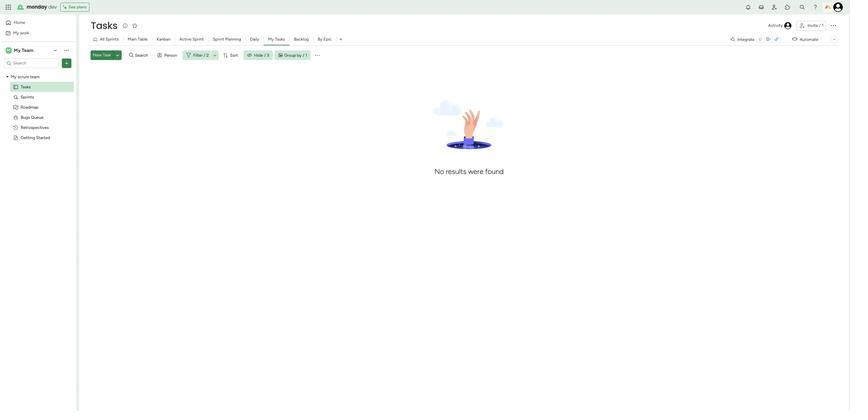 Task type: vqa. For each thing, say whether or not it's contained in the screenshot.
bottom 'Public board' icon
yes



Task type: describe. For each thing, give the bounding box(es) containing it.
arrow down image
[[212, 52, 219, 59]]

autopilot image
[[792, 35, 797, 43]]

invite members image
[[772, 4, 778, 10]]

my team
[[14, 47, 33, 53]]

options image
[[830, 22, 837, 29]]

/ for 1
[[819, 23, 821, 28]]

menu image
[[314, 52, 320, 58]]

active sprint
[[179, 37, 204, 42]]

queue
[[31, 115, 43, 120]]

Search in workspace field
[[13, 60, 50, 67]]

retrospectives
[[21, 125, 49, 130]]

maria williams image
[[834, 2, 843, 12]]

person
[[164, 53, 177, 58]]

inbox image
[[758, 4, 764, 10]]

epic
[[324, 37, 332, 42]]

by
[[318, 37, 323, 42]]

caret down image
[[6, 75, 9, 79]]

automate
[[800, 37, 819, 42]]

sort
[[230, 53, 238, 58]]

my scrum team
[[11, 74, 40, 79]]

sprint inside button
[[193, 37, 204, 42]]

activity
[[768, 23, 783, 28]]

backlog button
[[290, 35, 313, 44]]

found
[[485, 167, 504, 176]]

my for my scrum team
[[11, 74, 17, 79]]

/ for 2
[[204, 53, 205, 58]]

new task button
[[91, 51, 113, 60]]

home button
[[4, 18, 64, 27]]

Tasks field
[[89, 19, 119, 32]]

dev
[[48, 4, 57, 10]]

kanban
[[157, 37, 171, 42]]

workspace selection element
[[6, 47, 34, 54]]

all sprints button
[[91, 35, 123, 44]]

my for my work
[[13, 30, 19, 35]]

sprint planning
[[213, 37, 241, 42]]

no results were found
[[435, 167, 504, 176]]

invite / 1 button
[[797, 21, 826, 30]]

my for my tasks
[[268, 37, 274, 42]]

hide / 3
[[254, 53, 269, 58]]

apps image
[[785, 4, 791, 10]]

m
[[7, 48, 10, 53]]

my tasks
[[268, 37, 285, 42]]

sort button
[[220, 51, 242, 60]]

1 inside button
[[822, 23, 824, 28]]

by epic button
[[313, 35, 336, 44]]

active sprint button
[[175, 35, 208, 44]]

Search field
[[134, 51, 151, 59]]

help image
[[813, 4, 819, 10]]

filter / 2
[[193, 53, 209, 58]]

daily
[[250, 37, 259, 42]]

no results image
[[435, 100, 504, 160]]

options image
[[64, 60, 70, 66]]

person button
[[155, 51, 181, 60]]

filter
[[193, 53, 203, 58]]

list box containing my scrum team
[[0, 71, 76, 224]]

by
[[297, 53, 302, 58]]

collapse board header image
[[832, 37, 837, 42]]

/ right by
[[303, 53, 304, 58]]

scrum
[[18, 74, 29, 79]]

work
[[20, 30, 29, 35]]

tasks inside 'list box'
[[21, 84, 31, 90]]

group by / 1
[[284, 53, 307, 58]]

tasks inside button
[[275, 37, 285, 42]]

new
[[93, 53, 102, 58]]

sprint inside button
[[213, 37, 224, 42]]

3
[[267, 53, 269, 58]]

public board image for tasks
[[13, 84, 19, 90]]

my work button
[[4, 28, 64, 38]]

roadmap
[[21, 105, 38, 110]]



Task type: locate. For each thing, give the bounding box(es) containing it.
0 horizontal spatial 1
[[305, 53, 307, 58]]

all sprints
[[100, 37, 119, 42]]

add view image
[[340, 37, 342, 42]]

1
[[822, 23, 824, 28], [305, 53, 307, 58]]

my inside workspace selection 'element'
[[14, 47, 20, 53]]

workspace image
[[6, 47, 12, 54]]

tasks down my scrum team
[[21, 84, 31, 90]]

hide
[[254, 53, 263, 58]]

planning
[[225, 37, 241, 42]]

/
[[819, 23, 821, 28], [204, 53, 205, 58], [264, 53, 266, 58], [303, 53, 304, 58]]

public board image down scrum
[[13, 84, 19, 90]]

my right the caret down icon
[[11, 74, 17, 79]]

monday dev
[[27, 4, 57, 10]]

by epic
[[318, 37, 332, 42]]

group
[[284, 53, 296, 58]]

workspace options image
[[64, 47, 70, 53]]

1 right invite
[[822, 23, 824, 28]]

getting
[[21, 135, 35, 140]]

1 vertical spatial public board image
[[13, 135, 19, 141]]

integrate
[[738, 37, 755, 42]]

my right workspace icon
[[14, 47, 20, 53]]

started
[[36, 135, 50, 140]]

results
[[446, 167, 467, 176]]

getting started
[[21, 135, 50, 140]]

1 horizontal spatial sprint
[[213, 37, 224, 42]]

2 sprint from the left
[[213, 37, 224, 42]]

task
[[103, 53, 111, 58]]

1 public board image from the top
[[13, 84, 19, 90]]

sprints
[[106, 37, 119, 42], [21, 95, 34, 100]]

1 horizontal spatial sprints
[[106, 37, 119, 42]]

notifications image
[[745, 4, 751, 10]]

option
[[0, 71, 76, 73]]

team
[[30, 74, 40, 79]]

main
[[128, 37, 137, 42]]

see plans button
[[61, 3, 89, 12]]

0 horizontal spatial sprint
[[193, 37, 204, 42]]

0 vertical spatial public board image
[[13, 84, 19, 90]]

search everything image
[[799, 4, 805, 10]]

add to favorites image
[[132, 23, 138, 29]]

sprint left planning
[[213, 37, 224, 42]]

/ right invite
[[819, 23, 821, 28]]

my tasks button
[[264, 35, 290, 44]]

2 vertical spatial tasks
[[21, 84, 31, 90]]

list box
[[0, 71, 76, 224]]

my inside 'list box'
[[11, 74, 17, 79]]

my left "work"
[[13, 30, 19, 35]]

new task
[[93, 53, 111, 58]]

kanban button
[[152, 35, 175, 44]]

all
[[100, 37, 104, 42]]

invite
[[808, 23, 818, 28]]

sprints right "all"
[[106, 37, 119, 42]]

table
[[138, 37, 148, 42]]

no
[[435, 167, 444, 176]]

were
[[468, 167, 484, 176]]

monday
[[27, 4, 47, 10]]

0 vertical spatial sprints
[[106, 37, 119, 42]]

2
[[207, 53, 209, 58]]

1 right by
[[305, 53, 307, 58]]

see plans
[[69, 4, 87, 10]]

sprint planning button
[[208, 35, 246, 44]]

main table
[[128, 37, 148, 42]]

dapulse integrations image
[[731, 37, 735, 42]]

public board image for getting started
[[13, 135, 19, 141]]

v2 search image
[[129, 52, 134, 59]]

bugs
[[21, 115, 30, 120]]

activity button
[[766, 21, 794, 30]]

active
[[179, 37, 191, 42]]

0 horizontal spatial tasks
[[21, 84, 31, 90]]

/ left 3
[[264, 53, 266, 58]]

1 vertical spatial 1
[[305, 53, 307, 58]]

1 vertical spatial tasks
[[275, 37, 285, 42]]

1 horizontal spatial tasks
[[91, 19, 117, 32]]

0 vertical spatial 1
[[822, 23, 824, 28]]

sprints up the roadmap
[[21, 95, 34, 100]]

1 sprint from the left
[[193, 37, 204, 42]]

my work
[[13, 30, 29, 35]]

my up 3
[[268, 37, 274, 42]]

1 vertical spatial sprints
[[21, 95, 34, 100]]

bugs queue
[[21, 115, 43, 120]]

tasks up group
[[275, 37, 285, 42]]

sprints inside button
[[106, 37, 119, 42]]

sprints inside 'list box'
[[21, 95, 34, 100]]

daily button
[[246, 35, 264, 44]]

backlog
[[294, 37, 309, 42]]

tasks up "all"
[[91, 19, 117, 32]]

2 horizontal spatial tasks
[[275, 37, 285, 42]]

1 horizontal spatial 1
[[822, 23, 824, 28]]

team
[[22, 47, 33, 53]]

select product image
[[5, 4, 11, 10]]

2 public board image from the top
[[13, 135, 19, 141]]

/ inside invite / 1 button
[[819, 23, 821, 28]]

invite / 1
[[808, 23, 824, 28]]

angle down image
[[116, 53, 119, 58]]

tasks
[[91, 19, 117, 32], [275, 37, 285, 42], [21, 84, 31, 90]]

/ left 2
[[204, 53, 205, 58]]

show board description image
[[122, 23, 129, 29]]

home
[[14, 20, 25, 25]]

plans
[[77, 4, 87, 10]]

0 horizontal spatial sprints
[[21, 95, 34, 100]]

main table button
[[123, 35, 152, 44]]

public board image left getting
[[13, 135, 19, 141]]

see
[[69, 4, 76, 10]]

public board image
[[13, 84, 19, 90], [13, 135, 19, 141]]

my
[[13, 30, 19, 35], [268, 37, 274, 42], [14, 47, 20, 53], [11, 74, 17, 79]]

sprint
[[193, 37, 204, 42], [213, 37, 224, 42]]

my for my team
[[14, 47, 20, 53]]

sprint right active
[[193, 37, 204, 42]]

/ for 3
[[264, 53, 266, 58]]

0 vertical spatial tasks
[[91, 19, 117, 32]]



